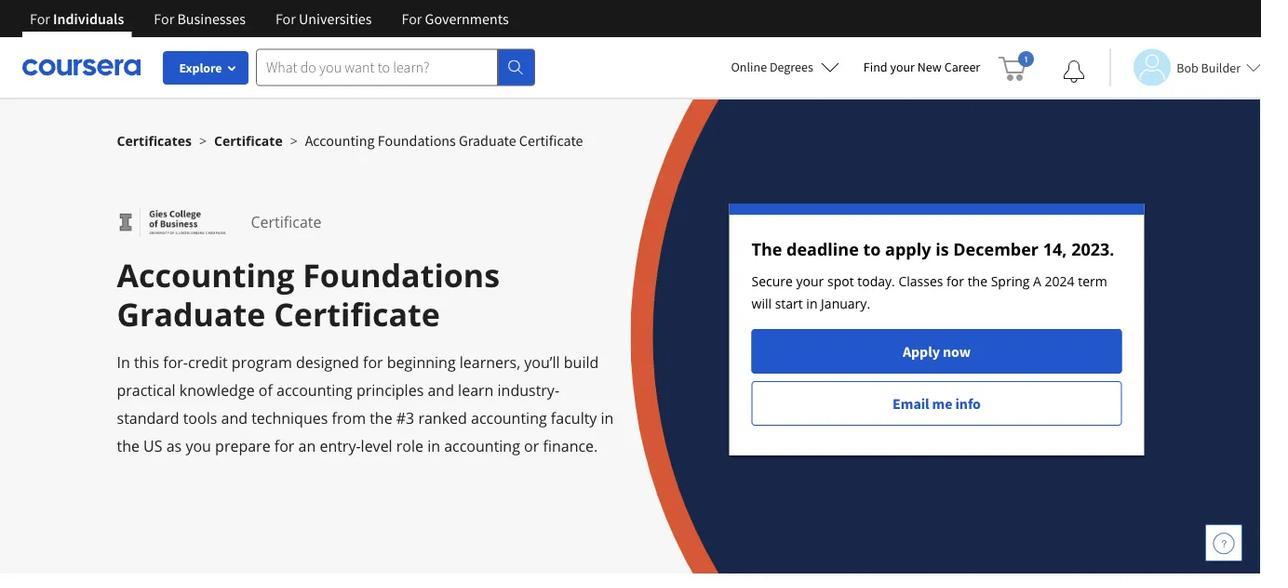 Task type: locate. For each thing, give the bounding box(es) containing it.
learn
[[458, 381, 494, 401]]

graduate
[[459, 131, 516, 150], [117, 293, 266, 336]]

program
[[232, 353, 292, 373]]

apply now
[[903, 343, 971, 361]]

1 horizontal spatial and
[[428, 381, 454, 401]]

and up prepare
[[221, 409, 248, 429]]

banner navigation
[[15, 0, 524, 37]]

0 vertical spatial accounting
[[305, 131, 375, 150]]

1 horizontal spatial >
[[290, 132, 298, 149]]

us
[[143, 437, 162, 457]]

> left certificate link
[[199, 132, 207, 149]]

apply
[[885, 238, 931, 261]]

the left spring on the right top of page
[[968, 272, 988, 290]]

build
[[564, 353, 599, 373]]

foundations up beginning
[[303, 254, 500, 297]]

standard
[[117, 409, 179, 429]]

1 horizontal spatial in
[[601, 409, 614, 429]]

accounting down "designed" at the left of page
[[277, 381, 353, 401]]

for individuals
[[30, 9, 124, 28]]

foundations down what do you want to learn? text box
[[378, 131, 456, 150]]

0 vertical spatial graduate
[[459, 131, 516, 150]]

for left businesses
[[154, 9, 174, 28]]

show notifications image
[[1063, 61, 1086, 83]]

0 vertical spatial the
[[968, 272, 988, 290]]

1 horizontal spatial for
[[363, 353, 383, 373]]

the
[[968, 272, 988, 290], [370, 409, 392, 429], [117, 437, 140, 457]]

graduate inside accounting foundations graduate certificate
[[117, 293, 266, 336]]

in right start
[[806, 295, 818, 312]]

spot
[[827, 272, 854, 290]]

0 vertical spatial for
[[947, 272, 964, 290]]

for governments
[[402, 9, 509, 28]]

individuals
[[53, 9, 124, 28]]

for
[[947, 272, 964, 290], [363, 353, 383, 373], [274, 437, 294, 457]]

1 vertical spatial for
[[363, 353, 383, 373]]

1 vertical spatial accounting
[[117, 254, 294, 297]]

2 vertical spatial accounting
[[444, 437, 520, 457]]

2 vertical spatial for
[[274, 437, 294, 457]]

coursera image
[[22, 52, 141, 82]]

from
[[332, 409, 366, 429]]

0 vertical spatial in
[[806, 295, 818, 312]]

in this for-credit program designed for beginning learners, you'll build practical knowledge of accounting principles and learn industry- standard tools and techniques from the #3 ranked accounting faculty in the us as you prepare for an entry-level role in accounting or finance.
[[117, 353, 614, 457]]

None search field
[[256, 49, 535, 86]]

0 horizontal spatial and
[[221, 409, 248, 429]]

your for secure
[[796, 272, 824, 290]]

foundations
[[378, 131, 456, 150], [303, 254, 500, 297]]

you
[[186, 437, 211, 457]]

2 for from the left
[[154, 9, 174, 28]]

for left universities
[[275, 9, 296, 28]]

the left #3
[[370, 409, 392, 429]]

2023.
[[1071, 238, 1115, 261]]

1 vertical spatial foundations
[[303, 254, 500, 297]]

your
[[890, 59, 915, 75], [796, 272, 824, 290]]

for left an
[[274, 437, 294, 457]]

in
[[117, 353, 130, 373]]

certificates
[[117, 132, 192, 149]]

designed
[[296, 353, 359, 373]]

start
[[775, 295, 803, 312]]

a
[[1033, 272, 1042, 290]]

certificates > certificate > accounting foundations graduate certificate
[[117, 131, 583, 150]]

in
[[806, 295, 818, 312], [601, 409, 614, 429], [427, 437, 440, 457]]

accounting
[[305, 131, 375, 150], [117, 254, 294, 297]]

for down is
[[947, 272, 964, 290]]

1 vertical spatial and
[[221, 409, 248, 429]]

certificate
[[519, 131, 583, 150], [214, 132, 283, 149], [251, 212, 322, 232], [274, 293, 440, 336]]

for businesses
[[154, 9, 246, 28]]

accounting down university of illinois gies college of business image
[[117, 254, 294, 297]]

accounting down industry-
[[471, 409, 547, 429]]

online degrees button
[[716, 47, 854, 87]]

1 horizontal spatial graduate
[[459, 131, 516, 150]]

for for businesses
[[154, 9, 174, 28]]

certificate link
[[214, 132, 283, 149]]

for up the principles
[[363, 353, 383, 373]]

for-
[[163, 353, 188, 373]]

1 vertical spatial your
[[796, 272, 824, 290]]

is
[[936, 238, 949, 261]]

for universities
[[275, 9, 372, 28]]

spring
[[991, 272, 1030, 290]]

find your new career
[[864, 59, 980, 75]]

0 horizontal spatial >
[[199, 132, 207, 149]]

0 vertical spatial your
[[890, 59, 915, 75]]

0 horizontal spatial in
[[427, 437, 440, 457]]

apply
[[903, 343, 940, 361]]

the left us
[[117, 437, 140, 457]]

today.
[[858, 272, 895, 290]]

for left governments
[[402, 9, 422, 28]]

0 vertical spatial accounting
[[277, 381, 353, 401]]

tools
[[183, 409, 217, 429]]

will
[[752, 295, 772, 312]]

deadline
[[787, 238, 859, 261]]

email
[[893, 395, 929, 413]]

1 vertical spatial graduate
[[117, 293, 266, 336]]

the deadline to apply is december 14, 2023.
[[752, 238, 1115, 261]]

your inside 'secure your spot today. classes for the spring a 2024 term will start in january.'
[[796, 272, 824, 290]]

0 horizontal spatial accounting
[[117, 254, 294, 297]]

your left spot
[[796, 272, 824, 290]]

role
[[396, 437, 424, 457]]

accounting down ranked
[[444, 437, 520, 457]]

>
[[199, 132, 207, 149], [290, 132, 298, 149]]

businesses
[[177, 9, 246, 28]]

now
[[943, 343, 971, 361]]

0 horizontal spatial your
[[796, 272, 824, 290]]

2 horizontal spatial for
[[947, 272, 964, 290]]

of
[[259, 381, 273, 401]]

2 horizontal spatial the
[[968, 272, 988, 290]]

in right faculty
[[601, 409, 614, 429]]

accounting
[[277, 381, 353, 401], [471, 409, 547, 429], [444, 437, 520, 457]]

accounting inside accounting foundations graduate certificate
[[117, 254, 294, 297]]

3 for from the left
[[275, 9, 296, 28]]

secure
[[752, 272, 793, 290]]

prepare
[[215, 437, 270, 457]]

or
[[524, 437, 539, 457]]

1 for from the left
[[30, 9, 50, 28]]

2 horizontal spatial in
[[806, 295, 818, 312]]

1 horizontal spatial your
[[890, 59, 915, 75]]

0 horizontal spatial the
[[117, 437, 140, 457]]

your right find at the right top of page
[[890, 59, 915, 75]]

1 vertical spatial the
[[370, 409, 392, 429]]

accounting down what do you want to learn? text box
[[305, 131, 375, 150]]

for for governments
[[402, 9, 422, 28]]

> right certificate link
[[290, 132, 298, 149]]

1 vertical spatial in
[[601, 409, 614, 429]]

in right role on the bottom left
[[427, 437, 440, 457]]

0 vertical spatial and
[[428, 381, 454, 401]]

this
[[134, 353, 159, 373]]

1 horizontal spatial accounting
[[305, 131, 375, 150]]

bob builder button
[[1110, 49, 1261, 86]]

0 horizontal spatial graduate
[[117, 293, 266, 336]]

entry-
[[320, 437, 361, 457]]

new
[[918, 59, 942, 75]]

14,
[[1043, 238, 1067, 261]]

and up ranked
[[428, 381, 454, 401]]

for left individuals
[[30, 9, 50, 28]]

0 horizontal spatial for
[[274, 437, 294, 457]]

learners,
[[460, 353, 520, 373]]

and
[[428, 381, 454, 401], [221, 409, 248, 429]]

4 for from the left
[[402, 9, 422, 28]]

email me info button
[[752, 382, 1122, 426]]



Task type: vqa. For each thing, say whether or not it's contained in the screenshot.
main content
no



Task type: describe. For each thing, give the bounding box(es) containing it.
accounting foundations graduate certificate
[[117, 254, 500, 336]]

level
[[361, 437, 392, 457]]

industry-
[[498, 381, 559, 401]]

the
[[752, 238, 782, 261]]

for for individuals
[[30, 9, 50, 28]]

ranked
[[418, 409, 467, 429]]

online degrees
[[731, 59, 813, 75]]

1 horizontal spatial the
[[370, 409, 392, 429]]

credit
[[188, 353, 228, 373]]

as
[[166, 437, 182, 457]]

shopping cart: 1 item image
[[999, 51, 1034, 81]]

certificate inside accounting foundations graduate certificate
[[274, 293, 440, 336]]

techniques
[[251, 409, 328, 429]]

practical
[[117, 381, 176, 401]]

bob
[[1177, 59, 1199, 76]]

secure your spot today. classes for the spring a 2024 term will start in january.
[[752, 272, 1107, 312]]

1 vertical spatial accounting
[[471, 409, 547, 429]]

january.
[[821, 295, 870, 312]]

me
[[932, 395, 953, 413]]

2 > from the left
[[290, 132, 298, 149]]

in inside 'secure your spot today. classes for the spring a 2024 term will start in january.'
[[806, 295, 818, 312]]

2024
[[1045, 272, 1075, 290]]

for inside 'secure your spot today. classes for the spring a 2024 term will start in january.'
[[947, 272, 964, 290]]

help center image
[[1213, 532, 1235, 555]]

find
[[864, 59, 888, 75]]

apply now button
[[752, 330, 1122, 374]]

finance.
[[543, 437, 598, 457]]

What do you want to learn? text field
[[256, 49, 498, 86]]

find your new career link
[[854, 56, 990, 79]]

university of illinois gies college of business image
[[117, 204, 229, 241]]

term
[[1078, 272, 1107, 290]]

online
[[731, 59, 767, 75]]

for for universities
[[275, 9, 296, 28]]

faculty
[[551, 409, 597, 429]]

governments
[[425, 9, 509, 28]]

explore button
[[163, 51, 249, 85]]

email me info
[[893, 395, 981, 413]]

0 vertical spatial foundations
[[378, 131, 456, 150]]

certificates link
[[117, 132, 192, 149]]

explore
[[179, 60, 222, 76]]

principles
[[356, 381, 424, 401]]

2 vertical spatial in
[[427, 437, 440, 457]]

career
[[944, 59, 980, 75]]

builder
[[1201, 59, 1241, 76]]

bob builder
[[1177, 59, 1241, 76]]

degrees
[[770, 59, 813, 75]]

knowledge
[[179, 381, 255, 401]]

foundations inside accounting foundations graduate certificate
[[303, 254, 500, 297]]

the inside 'secure your spot today. classes for the spring a 2024 term will start in january.'
[[968, 272, 988, 290]]

2 vertical spatial the
[[117, 437, 140, 457]]

an
[[298, 437, 316, 457]]

certificate inside certificates > certificate > accounting foundations graduate certificate
[[214, 132, 283, 149]]

the deadline to apply is december 14, 2023. status
[[729, 204, 1144, 456]]

1 > from the left
[[199, 132, 207, 149]]

info
[[956, 395, 981, 413]]

to
[[863, 238, 881, 261]]

you'll
[[524, 353, 560, 373]]

#3
[[396, 409, 414, 429]]

your for find
[[890, 59, 915, 75]]

december
[[953, 238, 1039, 261]]

classes
[[899, 272, 943, 290]]

universities
[[299, 9, 372, 28]]

beginning
[[387, 353, 456, 373]]



